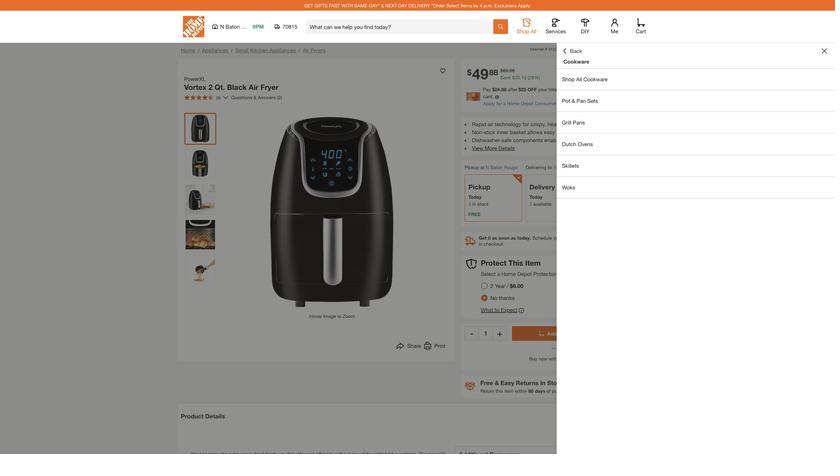 Task type: vqa. For each thing, say whether or not it's contained in the screenshot.
Wooden Free Standing 6-Tier Display Literature Brochure Magazine Rack in Black (2-Pack) image
no



Task type: locate. For each thing, give the bounding box(es) containing it.
1 appliances from the left
[[202, 47, 228, 53]]

product details button
[[178, 404, 658, 430]]

delivering
[[526, 165, 546, 170]]

black powerxl air fryers pxl 2qb 1f.3 image
[[186, 220, 215, 250]]

1 horizontal spatial as
[[511, 235, 516, 241]]

cookware up purchase on the right top of page
[[583, 76, 608, 82]]

1 horizontal spatial 3
[[529, 201, 532, 207]]

in
[[540, 380, 546, 387]]

0 horizontal spatial in
[[472, 201, 476, 207]]

a down protect
[[497, 271, 500, 277]]

1 vertical spatial pickup
[[468, 183, 490, 191]]

0 vertical spatial for
[[496, 101, 502, 106]]

70815 up woks
[[553, 165, 566, 171]]

cookware down the back
[[563, 58, 589, 65]]

3 for delivery
[[529, 201, 532, 207]]

0 vertical spatial or
[[555, 345, 562, 351]]

cleaning
[[574, 137, 594, 143]]

rouge left delivering
[[504, 165, 518, 170]]

3 up free
[[468, 201, 471, 207]]

3 inside pickup today 3 in stock
[[468, 201, 471, 207]]

1 vertical spatial of
[[547, 389, 551, 394]]

select down protect
[[481, 271, 496, 277]]

1 vertical spatial in
[[479, 241, 482, 247]]

0 horizontal spatial cart
[[565, 331, 576, 337]]

all up qualifying
[[576, 76, 582, 82]]

by inside protect this item select a home depot protection plan by allstate for:
[[571, 271, 577, 277]]

a inside your total qualifying purchase upon opening a new card.
[[631, 87, 633, 92]]

0 vertical spatial of
[[575, 129, 580, 135]]

this
[[496, 389, 503, 394]]

0 vertical spatial rouge
[[241, 23, 257, 30]]

3 for pickup
[[468, 201, 471, 207]]

1 # from the left
[[545, 47, 547, 52]]

expect
[[501, 307, 517, 313]]

apply for a home depot consumer card link
[[483, 101, 568, 106]]

all inside menu
[[576, 76, 582, 82]]

easy down release
[[562, 137, 573, 143]]

a
[[631, 87, 633, 92], [503, 101, 506, 106], [497, 271, 500, 277]]

of inside free & easy returns in store or online return this item within 90 days of purchase.
[[547, 389, 551, 394]]

0 vertical spatial n
[[220, 23, 224, 30]]

2 vertical spatial a
[[497, 271, 500, 277]]

your inside your total qualifying purchase upon opening a new card.
[[538, 87, 547, 92]]

/
[[198, 48, 199, 53], [231, 48, 233, 53], [299, 48, 300, 53], [507, 283, 508, 289]]

$ 49 88 $ 69 . 98 save $ 20 . 10 ( 29 %)
[[467, 65, 540, 83]]

$
[[467, 68, 472, 77], [500, 68, 503, 73], [512, 75, 515, 80], [492, 87, 495, 92], [519, 87, 521, 92]]

& for questions
[[254, 95, 256, 100]]

0 horizontal spatial today
[[468, 194, 482, 200]]

in inside pickup today 3 in stock
[[472, 201, 476, 207]]

0 horizontal spatial details
[[205, 413, 225, 420]]

kitchen
[[250, 47, 268, 53]]

0 vertical spatial pickup
[[465, 165, 479, 170]]

2 3 from the left
[[529, 201, 532, 207]]

as right soon
[[511, 235, 516, 241]]

1 horizontal spatial in
[[479, 241, 482, 247]]

or
[[555, 345, 562, 351], [564, 380, 570, 387]]

20
[[515, 75, 520, 80]]

/ right year
[[507, 283, 508, 289]]

rouge up home / appliances / small kitchen appliances / air fryers
[[241, 23, 257, 30]]

70815 right 9pm
[[283, 23, 297, 30]]

1 vertical spatial by
[[571, 271, 577, 277]]

details
[[499, 145, 515, 151], [205, 413, 225, 420]]

home down the home depot logo
[[181, 47, 195, 53]]

2 left qt.
[[208, 83, 213, 92]]

cart link
[[634, 19, 648, 35]]

shop up qualifying
[[562, 76, 575, 82]]

1 vertical spatial details
[[205, 413, 225, 420]]

1 horizontal spatial select
[[481, 271, 496, 277]]

it
[[488, 235, 491, 241]]

0 vertical spatial in
[[472, 201, 476, 207]]

option group containing 2 year /
[[478, 280, 529, 304]]

1 vertical spatial cookware
[[583, 76, 608, 82]]

&
[[381, 3, 384, 8], [254, 95, 256, 100], [572, 98, 575, 104], [495, 380, 499, 387]]

a down 24.88
[[503, 101, 506, 106]]

pickup for pickup at n baton rouge
[[465, 165, 479, 170]]

home down after
[[507, 101, 520, 106]]

1 vertical spatial your
[[553, 235, 562, 241]]

0 horizontal spatial 3
[[468, 201, 471, 207]]

in left stock
[[472, 201, 476, 207]]

shop all cookware link
[[557, 69, 835, 90]]

0 vertical spatial details
[[499, 145, 515, 151]]

print
[[434, 343, 445, 349]]

0 horizontal spatial baton
[[225, 23, 240, 30]]

3
[[468, 201, 471, 207], [529, 201, 532, 207]]

qt.
[[215, 83, 225, 92]]

delivering to 70815
[[526, 165, 566, 171]]

details right product
[[205, 413, 225, 420]]

baton up small
[[225, 23, 240, 30]]

88
[[489, 68, 498, 77]]

1 vertical spatial home
[[507, 101, 520, 106]]

%)
[[534, 75, 540, 80]]

appliances
[[202, 47, 228, 53], [270, 47, 296, 53]]

pickup up stock
[[468, 183, 490, 191]]

1 horizontal spatial details
[[499, 145, 515, 151]]

to for add
[[559, 331, 564, 337]]

appliances right kitchen
[[270, 47, 296, 53]]

black powerxl air fryers pxl 2qb 44.4 image
[[186, 256, 215, 285]]

(9) link
[[182, 92, 228, 103]]

1 vertical spatial cart
[[565, 331, 576, 337]]

add
[[547, 331, 557, 337]]

your left delivery
[[553, 235, 562, 241]]

to left 70815 "link"
[[548, 165, 552, 170]]

your inside schedule your delivery in checkout.
[[553, 235, 562, 241]]

today inside pickup today 3 in stock
[[468, 194, 482, 200]]

no thanks
[[490, 295, 515, 301]]

1 vertical spatial 2
[[490, 283, 493, 289]]

(9) button
[[182, 92, 223, 103]]

0 vertical spatial all
[[531, 28, 536, 34]]

hover image to zoom button
[[232, 113, 432, 320]]

1 vertical spatial n
[[486, 165, 489, 170]]

of inside rapid air technology for crispy, healthy meals non-stick inner basket allows easy release of food dishwasher-safe components enable easy cleaning view more details
[[575, 129, 580, 135]]

baton right at
[[490, 165, 503, 170]]

as right it
[[492, 235, 497, 241]]

0 horizontal spatial shop
[[517, 28, 529, 34]]

depot down item
[[517, 271, 532, 277]]

1 horizontal spatial of
[[575, 129, 580, 135]]

0 vertical spatial your
[[538, 87, 547, 92]]

all inside 'button'
[[531, 28, 536, 34]]

1 horizontal spatial appliances
[[270, 47, 296, 53]]

cart right me
[[636, 28, 646, 34]]

0 horizontal spatial easy
[[544, 129, 555, 135]]

off
[[528, 87, 537, 92]]

0 horizontal spatial by
[[473, 3, 478, 8]]

0 horizontal spatial your
[[538, 87, 547, 92]]

in for pickup
[[472, 201, 476, 207]]

pot
[[562, 98, 570, 104]]

& right pot
[[572, 98, 575, 104]]

0 horizontal spatial 2
[[208, 83, 213, 92]]

1 vertical spatial air
[[249, 83, 258, 92]]

70815
[[283, 23, 297, 30], [553, 165, 566, 171]]

0 horizontal spatial as
[[492, 235, 497, 241]]

questions & answers (2)
[[231, 95, 282, 100]]

dutch ovens
[[562, 141, 593, 147]]

opening
[[613, 87, 630, 92]]

1 vertical spatial select
[[481, 271, 496, 277]]

of right 'days'
[[547, 389, 551, 394]]

protection
[[533, 271, 558, 277]]

purchase
[[580, 87, 600, 92]]

details down the safe
[[499, 145, 515, 151]]

for
[[496, 101, 502, 106], [523, 121, 529, 127]]

2 left year
[[490, 283, 493, 289]]

0 horizontal spatial for
[[496, 101, 502, 106]]

or inside free & easy returns in store or online return this item within 90 days of purchase.
[[564, 380, 570, 387]]

appliances left small
[[202, 47, 228, 53]]

for down info image
[[496, 101, 502, 106]]

shop down apply.
[[517, 28, 529, 34]]

cart
[[636, 28, 646, 34], [565, 331, 576, 337]]

of down 'meals'
[[575, 129, 580, 135]]

a left new
[[631, 87, 633, 92]]

shop for shop all
[[517, 28, 529, 34]]

vortex
[[184, 83, 206, 92]]

2
[[208, 83, 213, 92], [490, 283, 493, 289]]

home up 2 year / $6.00
[[501, 271, 516, 277]]

questions
[[231, 95, 252, 100]]

select inside protect this item select a home depot protection plan by allstate for:
[[481, 271, 496, 277]]

1 vertical spatial all
[[576, 76, 582, 82]]

the home depot logo image
[[183, 16, 204, 37]]

0 horizontal spatial appliances
[[202, 47, 228, 53]]

air up questions & answers (2)
[[249, 83, 258, 92]]

pay $ 24.88 after $ 25 off
[[483, 87, 537, 92]]

0 horizontal spatial rouge
[[241, 23, 257, 30]]

cookware
[[563, 58, 589, 65], [583, 76, 608, 82]]

1 today from the left
[[468, 194, 482, 200]]

schedule
[[532, 235, 552, 241]]

1 horizontal spatial air
[[303, 47, 309, 53]]

of for store
[[547, 389, 551, 394]]

$ up "save"
[[500, 68, 503, 73]]

1 horizontal spatial 70815
[[553, 165, 566, 171]]

3 inside delivery today 3 available
[[529, 201, 532, 207]]

1 horizontal spatial shop
[[562, 76, 575, 82]]

1 horizontal spatial easy
[[562, 137, 573, 143]]

1 vertical spatial or
[[564, 380, 570, 387]]

non-
[[472, 129, 484, 135]]

air left fryers
[[303, 47, 309, 53]]

by left 4
[[473, 3, 478, 8]]

1 horizontal spatial your
[[553, 235, 562, 241]]

item
[[525, 259, 541, 268]]

0 horizontal spatial or
[[555, 345, 562, 351]]

woks link
[[557, 177, 835, 198]]

4
[[480, 3, 482, 8]]

1 horizontal spatial by
[[571, 271, 577, 277]]

upon
[[601, 87, 611, 92]]

fryers
[[311, 47, 326, 53]]

day
[[398, 3, 407, 8]]

# right internet
[[545, 47, 547, 52]]

0 vertical spatial 70815
[[283, 23, 297, 30]]

1 vertical spatial depot
[[517, 271, 532, 277]]

& left answers
[[254, 95, 256, 100]]

/ left air fryers link
[[299, 48, 300, 53]]

details inside 'button'
[[205, 413, 225, 420]]

0 horizontal spatial a
[[497, 271, 500, 277]]

grill pans
[[562, 119, 585, 126]]

$ right after
[[519, 87, 521, 92]]

services
[[546, 28, 566, 34]]

total
[[549, 87, 558, 92]]

0 horizontal spatial of
[[547, 389, 551, 394]]

select left items
[[446, 3, 459, 8]]

to right what
[[495, 307, 499, 313]]

1 horizontal spatial baton
[[490, 165, 503, 170]]

1 horizontal spatial a
[[503, 101, 506, 106]]

apply
[[483, 101, 495, 106]]

today.
[[517, 235, 531, 241]]

menu
[[557, 69, 835, 199]]

0 horizontal spatial air
[[249, 83, 258, 92]]

today up stock
[[468, 194, 482, 200]]

. left ( on the top right of page
[[520, 75, 521, 80]]

apply for a home depot consumer card
[[483, 101, 568, 106]]

2 vertical spatial home
[[501, 271, 516, 277]]

0 vertical spatial cart
[[636, 28, 646, 34]]

70815 inside delivering to 70815
[[553, 165, 566, 171]]

0 horizontal spatial n
[[220, 23, 224, 30]]

black powerxl air fryers pxl 2qb 4f.2 image
[[186, 185, 215, 214]]

depot down 25
[[521, 101, 534, 106]]

ovens
[[578, 141, 593, 147]]

0 vertical spatial a
[[631, 87, 633, 92]]

for up basket
[[523, 121, 529, 127]]

diy button
[[575, 19, 596, 35]]

cart right add
[[565, 331, 576, 337]]

. up "save"
[[508, 68, 509, 73]]

in inside schedule your delivery in checkout.
[[479, 241, 482, 247]]

to left zoom
[[337, 314, 341, 319]]

pickup at n baton rouge
[[465, 165, 518, 170]]

1 3 from the left
[[468, 201, 471, 207]]

with
[[341, 3, 353, 8]]

rapid air technology for crispy, healthy meals non-stick inner basket allows easy release of food dishwasher-safe components enable easy cleaning view more details
[[472, 121, 594, 151]]

1 horizontal spatial for
[[523, 121, 529, 127]]

today inside delivery today 3 available
[[529, 194, 543, 200]]

2 today from the left
[[529, 194, 543, 200]]

black powerxl air fryers pxl 2qb c3.1 image
[[186, 150, 215, 179]]

1 horizontal spatial rouge
[[504, 165, 518, 170]]

& up this
[[495, 380, 499, 387]]

1 horizontal spatial cart
[[636, 28, 646, 34]]

1 vertical spatial 70815
[[553, 165, 566, 171]]

0 vertical spatial 2
[[208, 83, 213, 92]]

What can we help you find today? search field
[[310, 20, 493, 34]]

thanks
[[499, 295, 515, 301]]

3 left available
[[529, 201, 532, 207]]

option group
[[478, 280, 529, 304]]

all up internet
[[531, 28, 536, 34]]

1 horizontal spatial all
[[576, 76, 582, 82]]

n right at
[[486, 165, 489, 170]]

1 vertical spatial .
[[520, 75, 521, 80]]

easy up the enable
[[544, 129, 555, 135]]

*order
[[431, 3, 445, 8]]

1 horizontal spatial #
[[583, 47, 585, 52]]

or up purchase.
[[564, 380, 570, 387]]

stick
[[484, 129, 495, 135]]

4.5 stars image
[[184, 95, 214, 100]]

25
[[521, 87, 526, 92]]

menu containing shop all cookware
[[557, 69, 835, 199]]

free
[[468, 212, 481, 217]]

to inside delivering to 70815
[[548, 165, 552, 170]]

get
[[479, 235, 487, 241]]

& inside 'link'
[[572, 98, 575, 104]]

new
[[635, 87, 643, 92]]

allstate
[[579, 271, 596, 277]]

$ left 49
[[467, 68, 472, 77]]

small kitchen appliances link
[[235, 47, 296, 53]]

0 horizontal spatial all
[[531, 28, 536, 34]]

None field
[[479, 327, 493, 341]]

0 horizontal spatial #
[[545, 47, 547, 52]]

0 horizontal spatial 70815
[[283, 23, 297, 30]]

of
[[575, 129, 580, 135], [547, 389, 551, 394]]

0 horizontal spatial .
[[508, 68, 509, 73]]

69
[[503, 68, 508, 73]]

feedback link image
[[826, 113, 835, 149]]

10
[[521, 75, 526, 80]]

1 horizontal spatial 2
[[490, 283, 493, 289]]

answers
[[258, 95, 276, 100]]

shop inside shop all 'button'
[[517, 28, 529, 34]]

0 vertical spatial select
[[446, 3, 459, 8]]

internet
[[530, 47, 544, 52]]

or up the buy now with 'button'
[[555, 345, 562, 351]]

in down get
[[479, 241, 482, 247]]

2 horizontal spatial a
[[631, 87, 633, 92]]

pickup left at
[[465, 165, 479, 170]]

view more details link
[[472, 145, 515, 151]]

1 horizontal spatial or
[[564, 380, 570, 387]]

#
[[545, 47, 547, 52], [583, 47, 585, 52]]

days
[[535, 389, 545, 394]]

technology
[[495, 121, 521, 127]]

your left the total
[[538, 87, 547, 92]]

0 horizontal spatial select
[[446, 3, 459, 8]]

by right plan
[[571, 271, 577, 277]]

to right add
[[559, 331, 564, 337]]

allows
[[527, 129, 542, 135]]

1 vertical spatial for
[[523, 121, 529, 127]]

1 horizontal spatial today
[[529, 194, 543, 200]]

0 vertical spatial .
[[508, 68, 509, 73]]

n up appliances link at left
[[220, 23, 224, 30]]

1 as from the left
[[492, 235, 497, 241]]

shop inside shop all cookware link
[[562, 76, 575, 82]]

1 vertical spatial shop
[[562, 76, 575, 82]]

& inside free & easy returns in store or online return this item within 90 days of purchase.
[[495, 380, 499, 387]]

today up available
[[529, 194, 543, 200]]

# right model
[[583, 47, 585, 52]]



Task type: describe. For each thing, give the bounding box(es) containing it.
2 inside 'powerxl vortex 2 qt. black air fryer'
[[208, 83, 213, 92]]

pickup for pickup today 3 in stock
[[468, 183, 490, 191]]

apply.
[[518, 3, 531, 8]]

p.m.
[[484, 3, 493, 8]]

a inside protect this item select a home depot protection plan by allstate for:
[[497, 271, 500, 277]]

of for healthy
[[575, 129, 580, 135]]

hover
[[309, 314, 322, 319]]

shop all button
[[516, 19, 537, 35]]

online
[[572, 380, 590, 387]]

70815 button
[[275, 23, 298, 30]]

exclusions
[[494, 3, 517, 8]]

/ left small
[[231, 48, 233, 53]]

buy
[[529, 356, 537, 362]]

grill pans link
[[557, 112, 835, 133]]

delivery
[[529, 183, 555, 191]]

your total qualifying purchase upon opening a new card.
[[483, 87, 643, 99]]

delivery
[[564, 235, 580, 241]]

$ down 98
[[512, 75, 515, 80]]

purchase.
[[552, 389, 572, 394]]

details inside rapid air technology for crispy, healthy meals non-stick inner basket allows easy release of food dishwasher-safe components enable easy cleaning view more details
[[499, 145, 515, 151]]

for inside rapid air technology for crispy, healthy meals non-stick inner basket allows easy release of food dishwasher-safe components enable easy cleaning view more details
[[523, 121, 529, 127]]

2 as from the left
[[511, 235, 516, 241]]

food
[[581, 129, 592, 135]]

-
[[470, 329, 473, 338]]

day*
[[369, 3, 380, 8]]

29
[[529, 75, 534, 80]]

soon
[[499, 235, 509, 241]]

free & easy returns in store or online return this item within 90 days of purchase.
[[480, 380, 590, 394]]

cookware inside menu
[[583, 76, 608, 82]]

year
[[495, 283, 505, 289]]

to for what
[[495, 307, 499, 313]]

drawer close image
[[822, 48, 827, 54]]

0 vertical spatial baton
[[225, 23, 240, 30]]

1 vertical spatial baton
[[490, 165, 503, 170]]

air fryers link
[[303, 47, 326, 53]]

& for pot
[[572, 98, 575, 104]]

sets
[[587, 98, 598, 104]]

get it as soon as today.
[[479, 235, 531, 241]]

/ right home link
[[198, 48, 199, 53]]

2 # from the left
[[583, 47, 585, 52]]

$ right pay at the right top
[[492, 87, 495, 92]]

powerxl
[[184, 76, 206, 82]]

black
[[227, 83, 247, 92]]

product details
[[181, 413, 225, 420]]

basket
[[510, 129, 526, 135]]

+
[[497, 329, 502, 338]]

protect this item select a home depot protection plan by allstate for:
[[481, 259, 605, 277]]

gifts
[[315, 3, 328, 8]]

+ button
[[493, 327, 507, 341]]

same-
[[354, 3, 369, 8]]

back button
[[562, 48, 582, 54]]

plan
[[559, 271, 570, 277]]

in for schedule
[[479, 241, 482, 247]]

pan
[[577, 98, 586, 104]]

0 vertical spatial cookware
[[563, 58, 589, 65]]

today for pickup
[[468, 194, 482, 200]]

fryer
[[260, 83, 279, 92]]

0 vertical spatial easy
[[544, 129, 555, 135]]

apply now image
[[466, 92, 483, 101]]

what
[[481, 307, 493, 313]]

home inside protect this item select a home depot protection plan by allstate for:
[[501, 271, 516, 277]]

1 vertical spatial rouge
[[504, 165, 518, 170]]

info image
[[495, 95, 499, 99]]

70815 inside button
[[283, 23, 297, 30]]

zoom
[[343, 314, 355, 319]]

hover image to zoom
[[309, 314, 355, 319]]

return
[[480, 389, 494, 394]]

24.88
[[495, 87, 506, 92]]

& right day*
[[381, 3, 384, 8]]

dishwasher-
[[472, 137, 502, 143]]

now
[[539, 356, 547, 362]]

home / appliances / small kitchen appliances / air fryers
[[181, 47, 326, 53]]

air inside 'powerxl vortex 2 qt. black air fryer'
[[249, 83, 258, 92]]

fast
[[329, 3, 340, 8]]

today for delivery
[[529, 194, 543, 200]]

icon image
[[465, 383, 475, 391]]

9pm
[[253, 23, 264, 30]]

safe
[[502, 137, 512, 143]]

protect
[[481, 259, 506, 268]]

black powerxl air fryers pxl 2qb 64.0 image
[[186, 114, 215, 144]]

back
[[570, 48, 582, 54]]

cart inside button
[[565, 331, 576, 337]]

1 vertical spatial a
[[503, 101, 506, 106]]

what to expect
[[481, 307, 517, 313]]

0 vertical spatial depot
[[521, 101, 534, 106]]

all for shop all
[[531, 28, 536, 34]]

all for shop all cookware
[[576, 76, 582, 82]]

buy now with button
[[512, 351, 605, 364]]

card.
[[483, 94, 494, 99]]

& for free
[[495, 380, 499, 387]]

1 horizontal spatial .
[[520, 75, 521, 80]]

2 appliances from the left
[[270, 47, 296, 53]]

with
[[549, 356, 557, 362]]

0 vertical spatial home
[[181, 47, 195, 53]]

rapid
[[472, 121, 486, 127]]

diy
[[581, 28, 589, 34]]

$6.00
[[510, 283, 523, 289]]

me
[[611, 28, 618, 34]]

shop for shop all cookware
[[562, 76, 575, 82]]

qualifying
[[559, 87, 579, 92]]

delivery today 3 available
[[529, 183, 555, 207]]

pot & pan sets link
[[557, 90, 835, 112]]

0 vertical spatial by
[[473, 3, 478, 8]]

item
[[504, 389, 513, 394]]

1 horizontal spatial n
[[486, 165, 489, 170]]

n baton rouge
[[220, 23, 257, 30]]

after
[[508, 87, 517, 92]]

product
[[181, 413, 204, 420]]

depot inside protect this item select a home depot protection plan by allstate for:
[[517, 271, 532, 277]]

70815 link
[[553, 164, 566, 171]]

add to cart
[[547, 331, 576, 337]]

n baton rouge button
[[486, 165, 518, 170]]

at
[[480, 165, 484, 170]]

consumer
[[535, 101, 556, 106]]

available
[[533, 201, 552, 207]]

312214178
[[548, 47, 568, 52]]

grill
[[562, 119, 571, 126]]

free
[[480, 380, 493, 387]]

internet # 312214178 model #
[[530, 47, 587, 52]]

crispy,
[[531, 121, 546, 127]]

skillets
[[562, 163, 579, 169]]

buy now with
[[529, 356, 557, 362]]

pans
[[573, 119, 585, 126]]

skillets link
[[557, 155, 835, 177]]

print button
[[424, 342, 445, 352]]

to for delivering
[[548, 165, 552, 170]]

air
[[488, 121, 493, 127]]

1 vertical spatial easy
[[562, 137, 573, 143]]

dutch ovens link
[[557, 134, 835, 155]]

what to expect button
[[481, 307, 524, 315]]

0 vertical spatial air
[[303, 47, 309, 53]]

cart inside 'link'
[[636, 28, 646, 34]]



